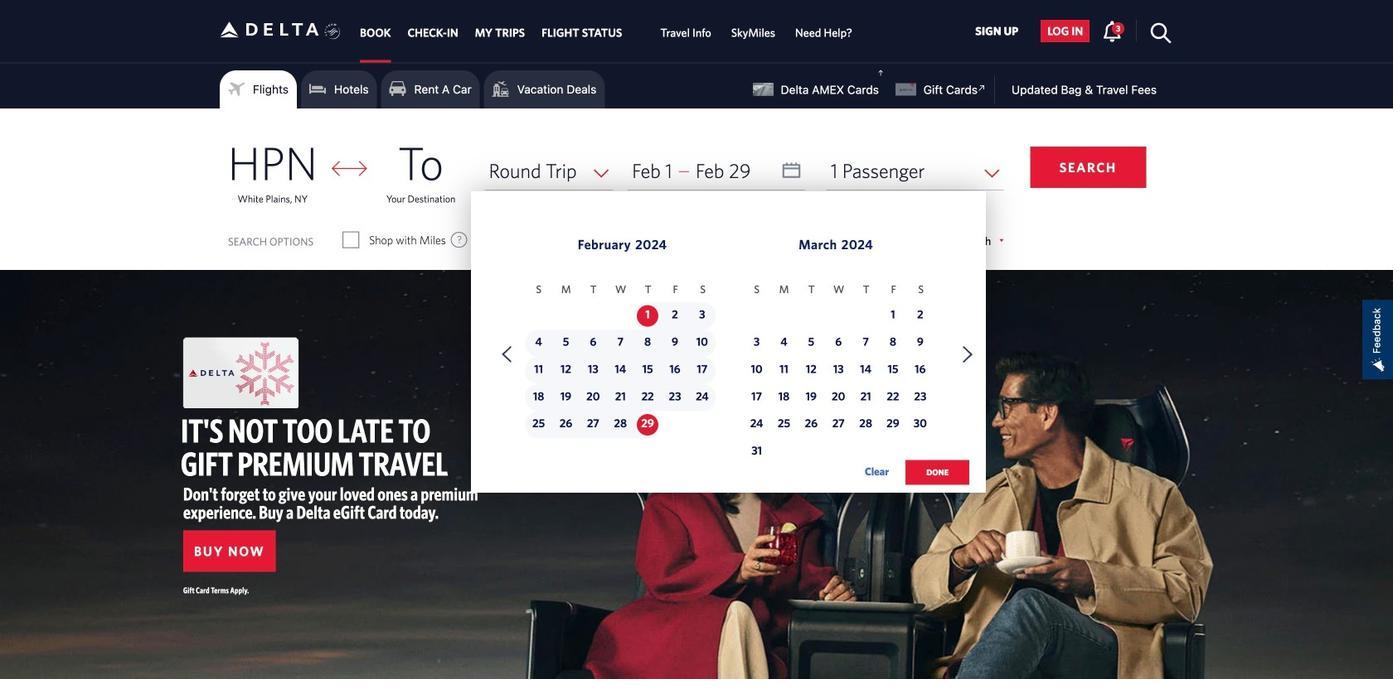 Task type: locate. For each thing, give the bounding box(es) containing it.
this link opens another site in a new window that may not follow the same accessibility policies as delta air lines. image
[[974, 80, 990, 96]]

None checkbox
[[343, 232, 358, 249]]

None field
[[485, 152, 613, 190], [827, 152, 1004, 190], [485, 152, 613, 190], [827, 152, 1004, 190]]

None text field
[[628, 152, 805, 190]]

None checkbox
[[640, 232, 655, 249]]

tab list
[[352, 0, 862, 62]]

tab panel
[[0, 109, 1393, 503]]



Task type: describe. For each thing, give the bounding box(es) containing it.
skyteam image
[[325, 6, 340, 57]]

calendar expanded, use arrow keys to select date application
[[471, 192, 986, 503]]

delta air lines image
[[220, 4, 319, 55]]



Task type: vqa. For each thing, say whether or not it's contained in the screenshot.
'DELTA AIR LINES' image
yes



